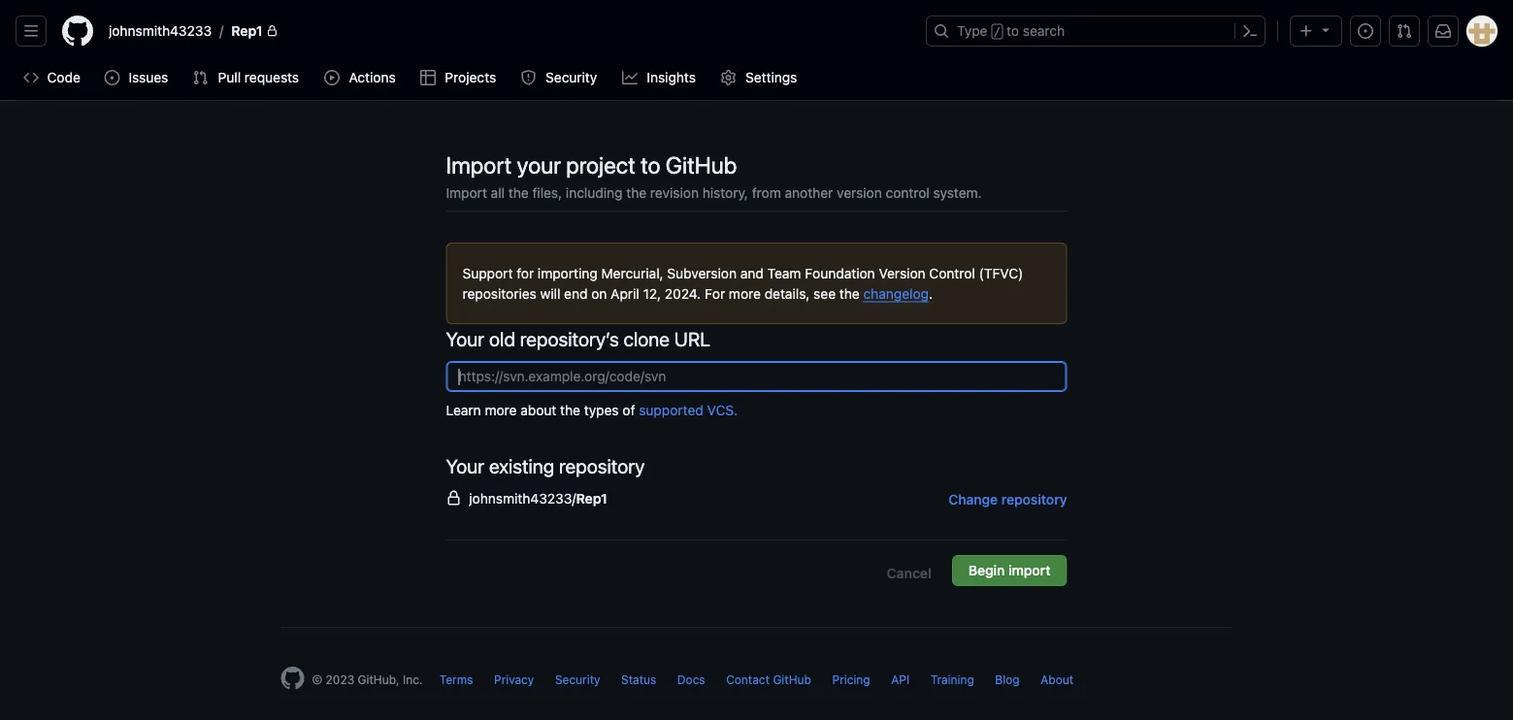Task type: vqa. For each thing, say whether or not it's contained in the screenshot.
Your old repository's clone URL
yes



Task type: describe. For each thing, give the bounding box(es) containing it.
learn
[[446, 402, 481, 418]]

1 import from the top
[[446, 151, 512, 179]]

settings
[[745, 69, 797, 85]]

import
[[1008, 562, 1051, 578]]

johnsmith43233
[[109, 23, 212, 39]]

0 vertical spatial issue opened image
[[1358, 23, 1373, 39]]

april
[[611, 285, 639, 301]]

2024.
[[665, 285, 701, 301]]

changelog link
[[863, 285, 929, 301]]

training link
[[930, 673, 974, 686]]

(tfvc)
[[979, 265, 1023, 281]]

privacy
[[494, 673, 534, 686]]

change repository link
[[949, 488, 1067, 511]]

revision
[[650, 184, 699, 200]]

code
[[47, 69, 80, 85]]

0 vertical spatial security
[[546, 69, 597, 85]]

12,
[[643, 285, 661, 301]]

contact github link
[[726, 673, 811, 686]]

contact github
[[726, 673, 811, 686]]

type / to search
[[957, 23, 1065, 39]]

contact
[[726, 673, 770, 686]]

repositories
[[462, 285, 537, 301]]

inc.
[[403, 673, 423, 686]]

support
[[462, 265, 513, 281]]

will
[[540, 285, 560, 301]]

supported vcs. button
[[639, 400, 738, 420]]

about
[[1041, 673, 1074, 686]]

project
[[566, 151, 636, 179]]

history,
[[703, 184, 748, 200]]

2023
[[326, 673, 354, 686]]

homepage image
[[281, 667, 304, 690]]

training
[[930, 673, 974, 686]]

git pull request image for issue opened image in the issues link
[[193, 70, 208, 85]]

triangle down image
[[1318, 22, 1334, 37]]

team
[[767, 265, 801, 281]]

issues link
[[96, 63, 177, 92]]

/ for johnsmith43233
[[219, 23, 223, 39]]

projects link
[[413, 63, 505, 92]]

type
[[957, 23, 988, 39]]

version
[[879, 265, 926, 281]]

control
[[886, 184, 930, 200]]

change
[[949, 491, 998, 507]]

mercurial,
[[601, 265, 664, 281]]

for
[[517, 265, 534, 281]]

api
[[891, 673, 910, 686]]

2 import from the top
[[446, 184, 487, 200]]

github inside import your project to github import all the files, including the revision history, from another version control system.
[[666, 151, 737, 179]]

projects
[[445, 69, 496, 85]]

johnsmith43233 /
[[109, 23, 223, 39]]

from
[[752, 184, 781, 200]]

begin
[[968, 562, 1005, 578]]

files,
[[532, 184, 562, 200]]

1 vertical spatial security link
[[555, 673, 600, 686]]

gear image
[[721, 70, 736, 85]]

issue opened image inside issues link
[[104, 70, 120, 85]]

1 vertical spatial github
[[773, 673, 811, 686]]

docs
[[677, 673, 705, 686]]

end
[[564, 285, 588, 301]]

graph image
[[622, 70, 637, 85]]

url
[[674, 327, 710, 350]]

actions
[[349, 69, 396, 85]]

the left types
[[560, 402, 580, 418]]

insights link
[[614, 63, 705, 92]]

subversion
[[667, 265, 737, 281]]

to inside import your project to github import all the files, including the revision history, from another version control system.
[[641, 151, 660, 179]]

pull requests
[[218, 69, 299, 85]]

your old repository's clone url
[[446, 327, 710, 350]]

pull
[[218, 69, 241, 85]]

cancel button
[[871, 559, 947, 588]]

begin import button
[[952, 555, 1067, 586]]

see
[[814, 285, 836, 301]]

your
[[517, 151, 561, 179]]

the inside support for importing mercurial, subversion and team foundation version control (tfvc) repositories will end     on april 12, 2024. for more details, see the
[[839, 285, 860, 301]]

control
[[929, 265, 975, 281]]

1 horizontal spatial rep1
[[576, 490, 607, 506]]

change repository
[[949, 491, 1067, 507]]

more inside support for importing mercurial, subversion and team foundation version control (tfvc) repositories will end     on april 12, 2024. for more details, see the
[[729, 285, 761, 301]]

pull requests link
[[185, 63, 309, 92]]

api link
[[891, 673, 910, 686]]

of
[[623, 402, 635, 418]]

settings link
[[713, 63, 806, 92]]

Your old repository's clone URL url field
[[446, 361, 1067, 392]]

git pull request image for issue opened image to the top
[[1397, 23, 1412, 39]]

johnsmith43233/ rep1
[[465, 490, 607, 506]]

your for your old repository's clone url
[[446, 327, 484, 350]]

johnsmith43233 link
[[101, 16, 219, 47]]

old
[[489, 327, 515, 350]]



Task type: locate. For each thing, give the bounding box(es) containing it.
1 your from the top
[[446, 327, 484, 350]]

types
[[584, 402, 619, 418]]

issue opened image left issues on the left
[[104, 70, 120, 85]]

status
[[621, 673, 656, 686]]

issue opened image
[[1358, 23, 1373, 39], [104, 70, 120, 85]]

more right learn at the left of page
[[485, 402, 517, 418]]

support for importing mercurial, subversion and team foundation version control (tfvc) repositories will end     on april 12, 2024. for more details, see the
[[462, 265, 1023, 301]]

1 vertical spatial to
[[641, 151, 660, 179]]

/ up pull
[[219, 23, 223, 39]]

1 horizontal spatial issue opened image
[[1358, 23, 1373, 39]]

search
[[1023, 23, 1065, 39]]

table image
[[420, 70, 436, 85]]

system.
[[933, 184, 982, 200]]

security left status
[[555, 673, 600, 686]]

lock image
[[267, 25, 278, 37], [446, 491, 462, 506]]

/ for type
[[994, 25, 1001, 39]]

0 vertical spatial security link
[[513, 63, 606, 92]]

footer
[[265, 627, 1248, 720]]

plus image
[[1299, 23, 1314, 39]]

your down learn at the left of page
[[446, 454, 484, 477]]

vcs.
[[707, 402, 738, 418]]

/ right type
[[994, 25, 1001, 39]]

©
[[312, 673, 322, 686]]

0 vertical spatial import
[[446, 151, 512, 179]]

import your project to github import all the files, including the revision history, from another version control system.
[[446, 151, 982, 200]]

0 vertical spatial git pull request image
[[1397, 23, 1412, 39]]

issues
[[129, 69, 168, 85]]

your
[[446, 327, 484, 350], [446, 454, 484, 477]]

your existing repository
[[446, 454, 645, 477]]

about
[[520, 402, 557, 418]]

importing
[[538, 265, 598, 281]]

security
[[546, 69, 597, 85], [555, 673, 600, 686]]

/ inside type / to search
[[994, 25, 1001, 39]]

repository down types
[[559, 454, 645, 477]]

import left all
[[446, 184, 487, 200]]

actions link
[[317, 63, 405, 92]]

1 horizontal spatial more
[[729, 285, 761, 301]]

pricing link
[[832, 673, 870, 686]]

pricing
[[832, 673, 870, 686]]

0 horizontal spatial github
[[666, 151, 737, 179]]

code image
[[23, 70, 39, 85]]

status link
[[621, 673, 656, 686]]

0 horizontal spatial /
[[219, 23, 223, 39]]

rep1 link
[[223, 16, 286, 47]]

repository
[[559, 454, 645, 477], [1001, 491, 1067, 507]]

another
[[785, 184, 833, 200]]

docs link
[[677, 673, 705, 686]]

supported
[[639, 402, 703, 418]]

repository's
[[520, 327, 619, 350]]

homepage image
[[62, 16, 93, 47]]

1 vertical spatial lock image
[[446, 491, 462, 506]]

learn more about the types of supported vcs.
[[446, 402, 738, 418]]

/
[[219, 23, 223, 39], [994, 25, 1001, 39]]

import up all
[[446, 151, 512, 179]]

rep1 inside list
[[231, 23, 263, 39]]

about link
[[1041, 673, 1074, 686]]

0 vertical spatial your
[[446, 327, 484, 350]]

repository right change
[[1001, 491, 1067, 507]]

johnsmith43233/
[[469, 490, 576, 506]]

on
[[591, 285, 607, 301]]

terms
[[440, 673, 473, 686]]

.
[[929, 285, 933, 301]]

1 vertical spatial more
[[485, 402, 517, 418]]

security link
[[513, 63, 606, 92], [555, 673, 600, 686]]

1 horizontal spatial git pull request image
[[1397, 23, 1412, 39]]

1 horizontal spatial repository
[[1001, 491, 1067, 507]]

changelog .
[[863, 285, 933, 301]]

0 horizontal spatial lock image
[[267, 25, 278, 37]]

code link
[[16, 63, 89, 92]]

1 vertical spatial repository
[[1001, 491, 1067, 507]]

github right contact at bottom
[[773, 673, 811, 686]]

privacy link
[[494, 673, 534, 686]]

list containing johnsmith43233 /
[[101, 16, 914, 47]]

the down foundation
[[839, 285, 860, 301]]

git pull request image left pull
[[193, 70, 208, 85]]

foundation
[[805, 265, 875, 281]]

1 horizontal spatial /
[[994, 25, 1001, 39]]

clone
[[624, 327, 670, 350]]

0 vertical spatial to
[[1007, 23, 1019, 39]]

0 horizontal spatial rep1
[[231, 23, 263, 39]]

security right shield icon
[[546, 69, 597, 85]]

git pull request image
[[1397, 23, 1412, 39], [193, 70, 208, 85]]

blog
[[995, 673, 1020, 686]]

more down 'and'
[[729, 285, 761, 301]]

more
[[729, 285, 761, 301], [485, 402, 517, 418]]

to left search
[[1007, 23, 1019, 39]]

1 horizontal spatial to
[[1007, 23, 1019, 39]]

list
[[101, 16, 914, 47]]

1 vertical spatial import
[[446, 184, 487, 200]]

details,
[[765, 285, 810, 301]]

rep1
[[231, 23, 263, 39], [576, 490, 607, 506]]

0 vertical spatial github
[[666, 151, 737, 179]]

issue opened image right triangle down image
[[1358, 23, 1373, 39]]

0 horizontal spatial repository
[[559, 454, 645, 477]]

/ inside "johnsmith43233 /"
[[219, 23, 223, 39]]

0 horizontal spatial git pull request image
[[193, 70, 208, 85]]

github,
[[358, 673, 399, 686]]

git pull request image inside pull requests link
[[193, 70, 208, 85]]

existing
[[489, 454, 554, 477]]

command palette image
[[1242, 23, 1258, 39]]

requests
[[245, 69, 299, 85]]

0 horizontal spatial issue opened image
[[104, 70, 120, 85]]

0 horizontal spatial to
[[641, 151, 660, 179]]

all
[[491, 184, 505, 200]]

to
[[1007, 23, 1019, 39], [641, 151, 660, 179]]

1 vertical spatial issue opened image
[[104, 70, 120, 85]]

your for your existing repository
[[446, 454, 484, 477]]

1 vertical spatial your
[[446, 454, 484, 477]]

rep1 down your existing repository
[[576, 490, 607, 506]]

the left revision
[[626, 184, 647, 200]]

0 vertical spatial more
[[729, 285, 761, 301]]

blog link
[[995, 673, 1020, 686]]

shield image
[[521, 70, 536, 85]]

lock image up requests
[[267, 25, 278, 37]]

1 vertical spatial git pull request image
[[193, 70, 208, 85]]

0 horizontal spatial more
[[485, 402, 517, 418]]

the
[[508, 184, 529, 200], [626, 184, 647, 200], [839, 285, 860, 301], [560, 402, 580, 418]]

footer containing © 2023 github, inc.
[[265, 627, 1248, 720]]

including
[[566, 184, 623, 200]]

1 horizontal spatial github
[[773, 673, 811, 686]]

the right all
[[508, 184, 529, 200]]

0 vertical spatial rep1
[[231, 23, 263, 39]]

github up history,
[[666, 151, 737, 179]]

security link left graph image in the top left of the page
[[513, 63, 606, 92]]

1 horizontal spatial lock image
[[446, 491, 462, 506]]

your left old
[[446, 327, 484, 350]]

changelog
[[863, 285, 929, 301]]

to up revision
[[641, 151, 660, 179]]

play image
[[324, 70, 340, 85]]

cancel
[[887, 565, 932, 581]]

insights
[[647, 69, 696, 85]]

notifications image
[[1436, 23, 1451, 39]]

2 your from the top
[[446, 454, 484, 477]]

1 vertical spatial security
[[555, 673, 600, 686]]

0 vertical spatial repository
[[559, 454, 645, 477]]

begin import
[[968, 562, 1051, 578]]

security link left status
[[555, 673, 600, 686]]

© 2023 github, inc.
[[312, 673, 423, 686]]

lock image inside rep1 link
[[267, 25, 278, 37]]

lock image left johnsmith43233/ on the bottom left of page
[[446, 491, 462, 506]]

and
[[740, 265, 764, 281]]

terms link
[[440, 673, 473, 686]]

git pull request image left notifications 'icon'
[[1397, 23, 1412, 39]]

rep1 up pull requests link
[[231, 23, 263, 39]]

1 vertical spatial rep1
[[576, 490, 607, 506]]

repository inside change repository link
[[1001, 491, 1067, 507]]

0 vertical spatial lock image
[[267, 25, 278, 37]]

for
[[705, 285, 725, 301]]



